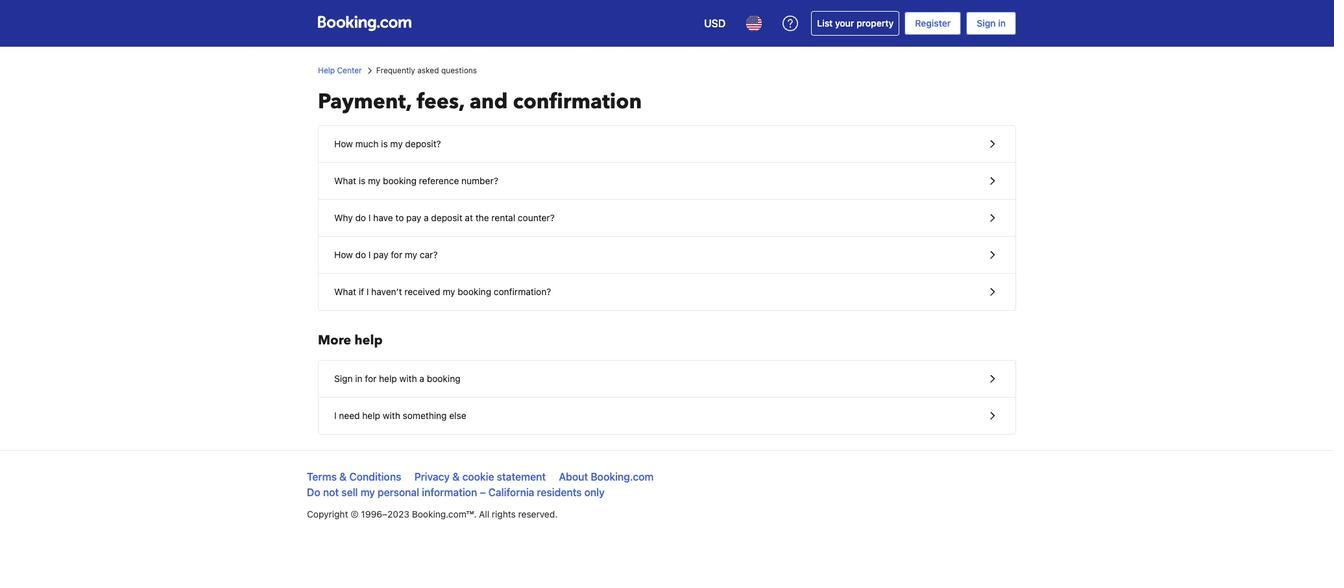 Task type: describe. For each thing, give the bounding box(es) containing it.
how for how much is my deposit?
[[334, 138, 353, 149]]

more
[[318, 332, 351, 349]]

what is my booking reference number? button
[[319, 163, 1016, 200]]

do for how
[[355, 249, 366, 260]]

what if i haven't received my booking confirmation?
[[334, 286, 551, 297]]

usd
[[704, 18, 726, 29]]

privacy & cookie statement link
[[415, 471, 546, 483]]

what if i haven't received my booking confirmation? button
[[319, 274, 1016, 310]]

number?
[[462, 175, 498, 186]]

copyright
[[307, 509, 348, 520]]

how much is my deposit? button
[[319, 126, 1016, 163]]

rental
[[492, 212, 515, 223]]

is inside the how much is my deposit? button
[[381, 138, 388, 149]]

with inside button
[[383, 410, 400, 421]]

sign in link
[[967, 12, 1016, 35]]

how do i pay for my car? button
[[319, 237, 1016, 274]]

personal
[[378, 487, 419, 499]]

–
[[480, 487, 486, 499]]

privacy & cookie statement
[[415, 471, 546, 483]]

property
[[857, 18, 894, 29]]

and
[[470, 88, 508, 116]]

terms & conditions link
[[307, 471, 401, 483]]

pay inside why do i have to pay a deposit at the rental counter? button
[[406, 212, 421, 223]]

copyright © 1996–2023 booking.com™. all rights reserved.
[[307, 509, 558, 520]]

car?
[[420, 249, 438, 260]]

rights
[[492, 509, 516, 520]]

how do i pay for my car?
[[334, 249, 438, 260]]

sign in for help with a booking
[[334, 373, 461, 384]]

the
[[476, 212, 489, 223]]

what for what is my booking reference number?
[[334, 175, 356, 186]]

a inside 'button'
[[420, 373, 424, 384]]

else
[[449, 410, 466, 421]]

do not sell my personal information – california residents only link
[[307, 487, 605, 499]]

help inside button
[[362, 410, 380, 421]]

my for sell
[[361, 487, 375, 499]]

1 horizontal spatial for
[[391, 249, 403, 260]]

sell
[[342, 487, 358, 499]]

register
[[915, 18, 951, 29]]

statement
[[497, 471, 546, 483]]

i for pay
[[369, 249, 371, 260]]

reference
[[419, 175, 459, 186]]

i for have
[[369, 212, 371, 223]]

1996–2023
[[361, 509, 410, 520]]

information
[[422, 487, 477, 499]]

my down much
[[368, 175, 381, 186]]

booking for with
[[427, 373, 461, 384]]

payment, fees, and confirmation
[[318, 88, 642, 116]]

haven't
[[371, 286, 402, 297]]

my for for
[[405, 249, 417, 260]]

why
[[334, 212, 353, 223]]

sign in
[[977, 18, 1006, 29]]

a inside button
[[424, 212, 429, 223]]

booking.com™.
[[412, 509, 477, 520]]

have
[[373, 212, 393, 223]]

help inside 'button'
[[379, 373, 397, 384]]

what for what if i haven't received my booking confirmation?
[[334, 286, 356, 297]]

confirmation
[[513, 88, 642, 116]]

much
[[355, 138, 379, 149]]

why do i have to pay a deposit at the rental counter?
[[334, 212, 555, 223]]

my for received
[[443, 286, 455, 297]]

do for why
[[355, 212, 366, 223]]

booking for received
[[458, 286, 491, 297]]

payment,
[[318, 88, 412, 116]]

©
[[351, 509, 359, 520]]

fees,
[[417, 88, 465, 116]]

something
[[403, 410, 447, 421]]

terms
[[307, 471, 337, 483]]

cookie
[[463, 471, 494, 483]]

only
[[585, 487, 605, 499]]

about booking.com do not sell my personal information – california residents only
[[307, 471, 654, 499]]

deposit
[[431, 212, 463, 223]]



Task type: vqa. For each thing, say whether or not it's contained in the screenshot.
TAXES
no



Task type: locate. For each thing, give the bounding box(es) containing it.
1 how from the top
[[334, 138, 353, 149]]

pay right to on the left of the page
[[406, 212, 421, 223]]

1 vertical spatial booking
[[458, 286, 491, 297]]

my
[[390, 138, 403, 149], [368, 175, 381, 186], [405, 249, 417, 260], [443, 286, 455, 297], [361, 487, 375, 499]]

list your property link
[[812, 11, 900, 36]]

in inside sign in link
[[998, 18, 1006, 29]]

0 vertical spatial is
[[381, 138, 388, 149]]

help up i need help with something else
[[379, 373, 397, 384]]

i need help with something else button
[[319, 398, 1016, 434]]

my down conditions at the bottom left of the page
[[361, 487, 375, 499]]

pay inside how do i pay for my car? 'button'
[[373, 249, 388, 260]]

how much is my deposit?
[[334, 138, 441, 149]]

help center
[[318, 66, 362, 75]]

my left car?
[[405, 249, 417, 260]]

1 horizontal spatial &
[[453, 471, 460, 483]]

0 horizontal spatial is
[[359, 175, 366, 186]]

do
[[355, 212, 366, 223], [355, 249, 366, 260]]

sign for sign in for help with a booking
[[334, 373, 353, 384]]

questions
[[441, 66, 477, 75]]

i for haven't
[[367, 286, 369, 297]]

booking up else
[[427, 373, 461, 384]]

for left car?
[[391, 249, 403, 260]]

more help
[[318, 332, 383, 349]]

0 vertical spatial for
[[391, 249, 403, 260]]

i inside 'button'
[[369, 249, 371, 260]]

0 vertical spatial sign
[[977, 18, 996, 29]]

at
[[465, 212, 473, 223]]

help right more
[[355, 332, 383, 349]]

0 horizontal spatial in
[[355, 373, 363, 384]]

&
[[339, 471, 347, 483], [453, 471, 460, 483]]

1 vertical spatial sign
[[334, 373, 353, 384]]

terms & conditions
[[307, 471, 401, 483]]

is right much
[[381, 138, 388, 149]]

booking.com
[[591, 471, 654, 483]]

0 horizontal spatial pay
[[373, 249, 388, 260]]

if
[[359, 286, 364, 297]]

sign in for help with a booking link
[[319, 361, 1016, 397]]

confirmation?
[[494, 286, 551, 297]]

0 vertical spatial a
[[424, 212, 429, 223]]

do right "why"
[[355, 212, 366, 223]]

1 vertical spatial what
[[334, 286, 356, 297]]

help center button
[[318, 65, 362, 77]]

1 vertical spatial do
[[355, 249, 366, 260]]

0 vertical spatial what
[[334, 175, 356, 186]]

what up "why"
[[334, 175, 356, 186]]

my inside 'button'
[[405, 249, 417, 260]]

list
[[817, 18, 833, 29]]

2 vertical spatial help
[[362, 410, 380, 421]]

in for sign in for help with a booking
[[355, 373, 363, 384]]

2 do from the top
[[355, 249, 366, 260]]

booking.com online hotel reservations image
[[318, 16, 412, 31]]

& for privacy
[[453, 471, 460, 483]]

0 vertical spatial with
[[400, 373, 417, 384]]

frequently asked questions
[[376, 66, 477, 75]]

0 horizontal spatial for
[[365, 373, 377, 384]]

how inside button
[[334, 138, 353, 149]]

2 & from the left
[[453, 471, 460, 483]]

i
[[369, 212, 371, 223], [369, 249, 371, 260], [367, 286, 369, 297], [334, 410, 337, 421]]

why do i have to pay a deposit at the rental counter? button
[[319, 200, 1016, 237]]

booking up to on the left of the page
[[383, 175, 417, 186]]

frequently
[[376, 66, 415, 75]]

2 how from the top
[[334, 249, 353, 260]]

need
[[339, 410, 360, 421]]

sign right register
[[977, 18, 996, 29]]

with left the something
[[383, 410, 400, 421]]

pay down have
[[373, 249, 388, 260]]

what
[[334, 175, 356, 186], [334, 286, 356, 297]]

do up if
[[355, 249, 366, 260]]

& up sell
[[339, 471, 347, 483]]

booking left confirmation?
[[458, 286, 491, 297]]

for down 'more help'
[[365, 373, 377, 384]]

help right need on the left
[[362, 410, 380, 421]]

center
[[337, 66, 362, 75]]

1 vertical spatial for
[[365, 373, 377, 384]]

0 vertical spatial help
[[355, 332, 383, 349]]

do inside button
[[355, 212, 366, 223]]

about booking.com link
[[559, 471, 654, 483]]

my right received
[[443, 286, 455, 297]]

my left deposit?
[[390, 138, 403, 149]]

sign in for help with a booking button
[[319, 361, 1016, 398]]

residents
[[537, 487, 582, 499]]

in inside sign in for help with a booking link
[[355, 373, 363, 384]]

with inside 'button'
[[400, 373, 417, 384]]

sign up need on the left
[[334, 373, 353, 384]]

with up i need help with something else
[[400, 373, 417, 384]]

1 horizontal spatial sign
[[977, 18, 996, 29]]

sign for sign in
[[977, 18, 996, 29]]

1 vertical spatial a
[[420, 373, 424, 384]]

is down much
[[359, 175, 366, 186]]

1 vertical spatial in
[[355, 373, 363, 384]]

1 what from the top
[[334, 175, 356, 186]]

not
[[323, 487, 339, 499]]

a up the something
[[420, 373, 424, 384]]

help
[[318, 66, 335, 75]]

how for how do i pay for my car?
[[334, 249, 353, 260]]

sign
[[977, 18, 996, 29], [334, 373, 353, 384]]

to
[[396, 212, 404, 223]]

how down "why"
[[334, 249, 353, 260]]

1 & from the left
[[339, 471, 347, 483]]

received
[[405, 286, 440, 297]]

0 vertical spatial pay
[[406, 212, 421, 223]]

a left deposit
[[424, 212, 429, 223]]

how inside 'button'
[[334, 249, 353, 260]]

1 vertical spatial pay
[[373, 249, 388, 260]]

sign inside 'button'
[[334, 373, 353, 384]]

conditions
[[349, 471, 401, 483]]

2 vertical spatial booking
[[427, 373, 461, 384]]

in
[[998, 18, 1006, 29], [355, 373, 363, 384]]

help
[[355, 332, 383, 349], [379, 373, 397, 384], [362, 410, 380, 421]]

how
[[334, 138, 353, 149], [334, 249, 353, 260]]

1 horizontal spatial pay
[[406, 212, 421, 223]]

do
[[307, 487, 320, 499]]

a
[[424, 212, 429, 223], [420, 373, 424, 384]]

0 horizontal spatial &
[[339, 471, 347, 483]]

& for terms
[[339, 471, 347, 483]]

2 what from the top
[[334, 286, 356, 297]]

0 vertical spatial in
[[998, 18, 1006, 29]]

pay
[[406, 212, 421, 223], [373, 249, 388, 260]]

is
[[381, 138, 388, 149], [359, 175, 366, 186]]

1 vertical spatial how
[[334, 249, 353, 260]]

list your property
[[817, 18, 894, 29]]

0 vertical spatial do
[[355, 212, 366, 223]]

i inside button
[[369, 212, 371, 223]]

reserved.
[[518, 509, 558, 520]]

1 vertical spatial is
[[359, 175, 366, 186]]

0 horizontal spatial sign
[[334, 373, 353, 384]]

1 horizontal spatial in
[[998, 18, 1006, 29]]

1 vertical spatial help
[[379, 373, 397, 384]]

booking
[[383, 175, 417, 186], [458, 286, 491, 297], [427, 373, 461, 384]]

privacy
[[415, 471, 450, 483]]

my inside 'about booking.com do not sell my personal information – california residents only'
[[361, 487, 375, 499]]

what is my booking reference number?
[[334, 175, 498, 186]]

1 do from the top
[[355, 212, 366, 223]]

what left if
[[334, 286, 356, 297]]

counter?
[[518, 212, 555, 223]]

in for sign in
[[998, 18, 1006, 29]]

about
[[559, 471, 588, 483]]

for
[[391, 249, 403, 260], [365, 373, 377, 384]]

register link
[[905, 12, 962, 35]]

california
[[489, 487, 535, 499]]

deposit?
[[405, 138, 441, 149]]

booking inside 'button'
[[427, 373, 461, 384]]

i need help with something else
[[334, 410, 466, 421]]

0 vertical spatial how
[[334, 138, 353, 149]]

0 vertical spatial booking
[[383, 175, 417, 186]]

with
[[400, 373, 417, 384], [383, 410, 400, 421]]

do inside 'button'
[[355, 249, 366, 260]]

usd button
[[697, 8, 734, 39]]

your
[[835, 18, 854, 29]]

is inside what is my booking reference number? button
[[359, 175, 366, 186]]

how left much
[[334, 138, 353, 149]]

& up do not sell my personal information – california residents only link
[[453, 471, 460, 483]]

asked
[[418, 66, 439, 75]]

1 vertical spatial with
[[383, 410, 400, 421]]

all
[[479, 509, 490, 520]]

1 horizontal spatial is
[[381, 138, 388, 149]]



